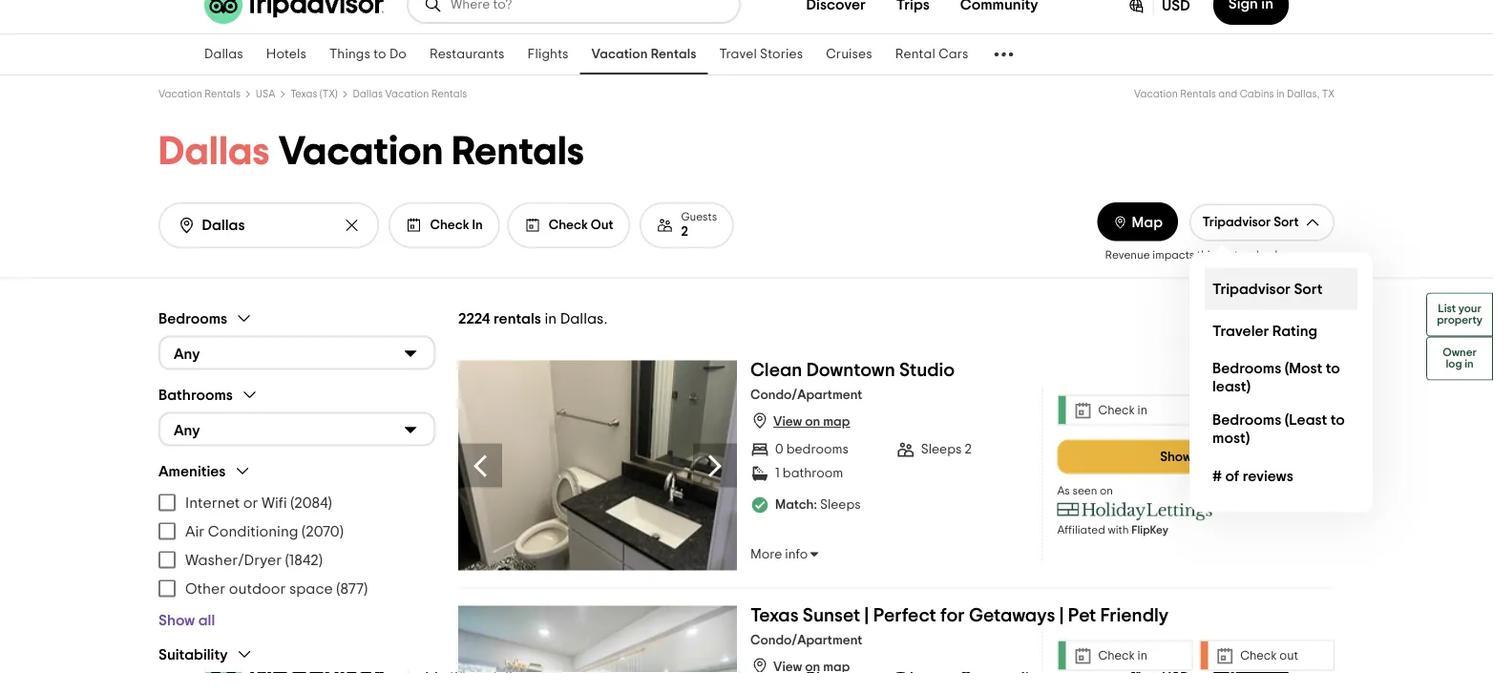 Task type: locate. For each thing, give the bounding box(es) containing it.
texas for texas sunset | perfect for getaways | pet friendly
[[751, 606, 799, 625]]

1 vertical spatial show
[[159, 613, 195, 628]]

condo/apartment up view on map button
[[751, 389, 863, 402]]

tripadvisor sort up order. at right top
[[1203, 216, 1299, 229]]

holidaylettings.com logo image
[[1058, 502, 1213, 521]]

property
[[1437, 315, 1483, 326]]

dallas vacation rentals link
[[353, 89, 467, 99]]

texas inside texas sunset | perfect for getaways | pet friendly link
[[751, 606, 799, 625]]

1 vertical spatial tripadvisor sort
[[1213, 281, 1323, 296]]

bedrooms up "most)"
[[1213, 413, 1282, 428]]

1 vertical spatial check in
[[1099, 649, 1148, 662]]

1 vertical spatial vacation rentals
[[159, 89, 241, 99]]

space
[[289, 581, 333, 596]]

0 horizontal spatial vacation rentals
[[159, 89, 241, 99]]

tripadvisor sort button
[[1190, 204, 1335, 241]]

0 vertical spatial on
[[805, 415, 820, 429]]

any button
[[159, 336, 435, 370], [159, 412, 435, 446]]

check in button
[[389, 202, 500, 248]]

group containing amenities
[[159, 462, 435, 630]]

1 condo/apartment from the top
[[751, 389, 863, 402]]

check
[[430, 219, 469, 232], [549, 219, 588, 232], [1099, 404, 1135, 416], [1241, 404, 1277, 416], [1099, 649, 1135, 662], [1241, 649, 1277, 662]]

vacation rentals link down search search field on the top of the page
[[580, 34, 708, 74]]

affiliated with flipkey
[[1058, 525, 1169, 536]]

show
[[1160, 450, 1192, 464], [159, 613, 195, 628]]

1 horizontal spatial sleeps
[[921, 443, 962, 456]]

1 vertical spatial to
[[1326, 361, 1340, 376]]

sort down learn more link
[[1294, 281, 1323, 296]]

condo/apartment
[[751, 389, 863, 402], [751, 634, 863, 647]]

sort
[[1274, 216, 1299, 229], [1294, 281, 1323, 296]]

bedrooms for bedrooms (most to least)
[[1213, 361, 1282, 376]]

to right (most
[[1326, 361, 1340, 376]]

show prices button
[[1058, 440, 1335, 474]]

dallas right (tx)
[[353, 89, 383, 99]]

check out
[[1241, 404, 1299, 416], [1241, 649, 1299, 662]]

group containing bedrooms
[[159, 309, 435, 370]]

| left pet
[[1059, 606, 1064, 625]]

vacation rentals down search search field on the top of the page
[[592, 48, 697, 61]]

tripadvisor sort down order. at right top
[[1213, 281, 1323, 296]]

for
[[941, 606, 965, 625]]

1 vertical spatial group
[[159, 385, 435, 446]]

list box containing tripadvisor sort
[[1190, 253, 1373, 512]]

to
[[374, 48, 386, 61], [1326, 361, 1340, 376], [1331, 413, 1345, 428]]

more
[[1308, 250, 1335, 261]]

any button for bathrooms
[[159, 412, 435, 446]]

0 horizontal spatial on
[[805, 415, 820, 429]]

texas left sunset
[[751, 606, 799, 625]]

to inside bedrooms (most to least)
[[1326, 361, 1340, 376]]

tripadvisor inside tripadvisor sort dropdown button
[[1203, 216, 1271, 229]]

rentals
[[494, 311, 541, 326]]

0 vertical spatial any
[[174, 346, 200, 361]]

in
[[1277, 89, 1285, 99], [545, 311, 557, 326], [1465, 359, 1474, 370], [1138, 404, 1148, 416], [1138, 649, 1148, 662]]

0 horizontal spatial vacation rentals link
[[159, 89, 241, 99]]

show left all
[[159, 613, 195, 628]]

search image for search search box
[[177, 216, 196, 235]]

group containing bathrooms
[[159, 385, 435, 446]]

0 horizontal spatial 2
[[681, 225, 688, 239]]

vacation down search search field on the top of the page
[[592, 48, 648, 61]]

2 out from the top
[[1280, 649, 1299, 662]]

out
[[591, 219, 613, 232]]

1 vertical spatial on
[[1100, 486, 1113, 497]]

dallas left hotels link
[[204, 48, 243, 61]]

1 any from the top
[[174, 346, 200, 361]]

dallas down usa link
[[159, 132, 270, 172]]

0 horizontal spatial sleeps
[[820, 498, 861, 511]]

vacation rentals down dallas link
[[159, 89, 241, 99]]

0 vertical spatial show
[[1160, 450, 1192, 464]]

in inside owner log in
[[1465, 359, 1474, 370]]

bedrooms inside bedrooms (most to least)
[[1213, 361, 1282, 376]]

traveler rating
[[1213, 323, 1318, 338]]

1 vertical spatial search image
[[177, 216, 196, 235]]

2 any button from the top
[[159, 412, 435, 446]]

None search field
[[409, 0, 739, 22]]

check in down friendly
[[1099, 649, 1148, 662]]

1 out from the top
[[1280, 404, 1299, 416]]

0 vertical spatial check out
[[1241, 404, 1299, 416]]

to for bedrooms (least to most)
[[1331, 413, 1345, 428]]

air conditioning (2070)
[[185, 524, 344, 539]]

any up the bathrooms
[[174, 346, 200, 361]]

1 vertical spatial any button
[[159, 412, 435, 446]]

rental
[[895, 48, 936, 61]]

sort inside list box
[[1294, 281, 1323, 296]]

2 vertical spatial to
[[1331, 413, 1345, 428]]

tripadvisor sort inside list box
[[1213, 281, 1323, 296]]

0 horizontal spatial |
[[864, 606, 869, 625]]

1 vertical spatial any
[[174, 423, 200, 438]]

tripadvisor sort
[[1203, 216, 1299, 229], [1213, 281, 1323, 296]]

in
[[472, 219, 483, 232]]

0 vertical spatial tripadvisor
[[1203, 216, 1271, 229]]

0 vertical spatial sort
[[1274, 216, 1299, 229]]

getaways
[[969, 606, 1055, 625]]

1 any button from the top
[[159, 336, 435, 370]]

bedrooms inside group
[[159, 311, 227, 326]]

in right log
[[1465, 359, 1474, 370]]

1 vertical spatial condo/apartment
[[751, 634, 863, 647]]

0 horizontal spatial search image
[[177, 216, 196, 235]]

2 vertical spatial bedrooms
[[1213, 413, 1282, 428]]

any for bedrooms
[[174, 346, 200, 361]]

(2070)
[[302, 524, 344, 539]]

tripadvisor
[[1203, 216, 1271, 229], [1213, 281, 1291, 296]]

usa
[[256, 89, 275, 99]]

1 vertical spatial bedrooms
[[1213, 361, 1282, 376]]

3 group from the top
[[159, 462, 435, 630]]

map button
[[1098, 202, 1178, 241]]

2 vertical spatial group
[[159, 462, 435, 630]]

bedrooms inside bedrooms (least to most)
[[1213, 413, 1282, 428]]

restaurants link
[[418, 34, 516, 74]]

condo/apartment down sunset
[[751, 634, 863, 647]]

tripadvisor down order. at right top
[[1213, 281, 1291, 296]]

texas left (tx)
[[291, 89, 317, 99]]

1 vertical spatial sleeps
[[820, 498, 861, 511]]

0 vertical spatial texas
[[291, 89, 317, 99]]

2 for guests 2
[[681, 225, 688, 239]]

texas sunset | perfect for getaways | pet friendly
[[751, 606, 1169, 625]]

cars
[[939, 48, 969, 61]]

dallas
[[204, 48, 243, 61], [353, 89, 383, 99], [159, 132, 270, 172]]

(tx)
[[320, 89, 338, 99]]

vacation rentals link down dallas link
[[159, 89, 241, 99]]

tripadvisor sort for tripadvisor sort dropdown button at right top
[[1203, 216, 1299, 229]]

0 vertical spatial 2
[[681, 225, 688, 239]]

more info
[[751, 548, 808, 561]]

any down the bathrooms
[[174, 423, 200, 438]]

2 group from the top
[[159, 385, 435, 446]]

1 vertical spatial sort
[[1294, 281, 1323, 296]]

0 vertical spatial any button
[[159, 336, 435, 370]]

sleeps down studio
[[921, 443, 962, 456]]

on right the seen
[[1100, 486, 1113, 497]]

travel stories link
[[708, 34, 815, 74]]

dallas vacation rentals down the dallas vacation rentals link
[[159, 132, 584, 172]]

2
[[681, 225, 688, 239], [965, 443, 972, 456]]

1 horizontal spatial 2
[[965, 443, 972, 456]]

0 vertical spatial tripadvisor sort
[[1203, 216, 1299, 229]]

revenue impacts this sort order. learn more
[[1105, 250, 1335, 261]]

0 vertical spatial dallas
[[204, 48, 243, 61]]

search image left search search box
[[177, 216, 196, 235]]

0 vertical spatial check in
[[1099, 404, 1148, 416]]

sort inside dropdown button
[[1274, 216, 1299, 229]]

your
[[1459, 303, 1482, 315]]

on left map in the right of the page
[[805, 415, 820, 429]]

all
[[198, 613, 215, 628]]

dallas vacation rentals
[[353, 89, 467, 99], [159, 132, 584, 172]]

1 horizontal spatial vacation rentals link
[[580, 34, 708, 74]]

1 vertical spatial 2
[[965, 443, 972, 456]]

sort for list box containing tripadvisor sort
[[1294, 281, 1323, 296]]

tripadvisor up the sort
[[1203, 216, 1271, 229]]

0 vertical spatial search image
[[424, 0, 443, 14]]

2 | from the left
[[1059, 606, 1064, 625]]

clear image
[[342, 216, 361, 235]]

bedrooms
[[159, 311, 227, 326], [1213, 361, 1282, 376], [1213, 413, 1282, 428]]

1 horizontal spatial texas
[[751, 606, 799, 625]]

tripadvisor image
[[204, 0, 384, 24]]

bathrooms
[[159, 387, 233, 403]]

sleeps down bathroom
[[820, 498, 861, 511]]

search image for search search field on the top of the page
[[424, 0, 443, 14]]

(least
[[1285, 413, 1328, 428]]

1 group from the top
[[159, 309, 435, 370]]

0 vertical spatial out
[[1280, 404, 1299, 416]]

menu containing internet or wifi (2084)
[[159, 488, 435, 603]]

dallas vacation rentals down do
[[353, 89, 467, 99]]

tripadvisor sort inside dropdown button
[[1203, 216, 1299, 229]]

usa link
[[256, 89, 275, 99]]

bathroom
[[783, 467, 843, 480]]

group
[[159, 309, 435, 370], [159, 385, 435, 446], [159, 462, 435, 630]]

in left dallas,
[[1277, 89, 1285, 99]]

0 vertical spatial group
[[159, 309, 435, 370]]

2 any from the top
[[174, 423, 200, 438]]

0 vertical spatial bedrooms
[[159, 311, 227, 326]]

rentals
[[651, 48, 697, 61], [205, 89, 241, 99], [431, 89, 467, 99], [1180, 89, 1216, 99], [452, 132, 584, 172]]

search image
[[424, 0, 443, 14], [177, 216, 196, 235]]

0 vertical spatial to
[[374, 48, 386, 61]]

learn more link
[[1275, 250, 1335, 261]]

show left prices
[[1160, 450, 1192, 464]]

2 inside guests 2
[[681, 225, 688, 239]]

any
[[174, 346, 200, 361], [174, 423, 200, 438]]

1 horizontal spatial show
[[1160, 450, 1192, 464]]

least)
[[1213, 379, 1251, 394]]

check in up show prices button
[[1099, 404, 1148, 416]]

prices
[[1195, 450, 1232, 464]]

bedrooms for bedrooms (least to most)
[[1213, 413, 1282, 428]]

2 vertical spatial dallas
[[159, 132, 270, 172]]

to left do
[[374, 48, 386, 61]]

on inside button
[[805, 415, 820, 429]]

1 vertical spatial out
[[1280, 649, 1299, 662]]

list box
[[1190, 253, 1373, 512]]

cruises link
[[815, 34, 884, 74]]

any for bathrooms
[[174, 423, 200, 438]]

1 horizontal spatial |
[[1059, 606, 1064, 625]]

bedrooms up least) in the right of the page
[[1213, 361, 1282, 376]]

vacation rentals link
[[580, 34, 708, 74], [159, 89, 241, 99]]

0
[[775, 443, 784, 456]]

menu
[[159, 488, 435, 603]]

search image up the restaurants
[[424, 0, 443, 14]]

to inside bedrooms (least to most)
[[1331, 413, 1345, 428]]

| right sunset
[[864, 606, 869, 625]]

1 vertical spatial check out
[[1241, 649, 1299, 662]]

info
[[785, 548, 808, 561]]

0 horizontal spatial show
[[159, 613, 195, 628]]

0 vertical spatial sleeps
[[921, 443, 962, 456]]

check in
[[1099, 404, 1148, 416], [1099, 649, 1148, 662]]

to right (least
[[1331, 413, 1345, 428]]

affiliated
[[1058, 525, 1106, 536]]

rental cars link
[[884, 34, 980, 74]]

revenue
[[1105, 250, 1150, 261]]

1 horizontal spatial search image
[[424, 0, 443, 14]]

any button for bedrooms
[[159, 336, 435, 370]]

Search search field
[[451, 0, 724, 13]]

out
[[1280, 404, 1299, 416], [1280, 649, 1299, 662]]

bedrooms up the bathrooms
[[159, 311, 227, 326]]

cabins
[[1240, 89, 1274, 99]]

and
[[1219, 89, 1238, 99]]

show inside group
[[159, 613, 195, 628]]

0 horizontal spatial texas
[[291, 89, 317, 99]]

sort for tripadvisor sort dropdown button at right top
[[1274, 216, 1299, 229]]

1 vertical spatial texas
[[751, 606, 799, 625]]

owner log in
[[1443, 347, 1477, 370]]

2 condo/apartment from the top
[[751, 634, 863, 647]]

1 horizontal spatial vacation rentals
[[592, 48, 697, 61]]

0 vertical spatial condo/apartment
[[751, 389, 863, 402]]

more
[[751, 548, 782, 561]]

sort up learn on the top right
[[1274, 216, 1299, 229]]



Task type: vqa. For each thing, say whether or not it's contained in the screenshot.
the topmost "Find"
no



Task type: describe. For each thing, give the bounding box(es) containing it.
0 bedrooms
[[775, 443, 849, 456]]

1 vertical spatial dallas vacation rentals
[[159, 132, 584, 172]]

flights
[[528, 48, 569, 61]]

travel stories
[[720, 48, 803, 61]]

check out
[[549, 219, 613, 232]]

sleeps 2
[[921, 443, 972, 456]]

with
[[1108, 525, 1129, 536]]

log
[[1446, 359, 1462, 370]]

air
[[185, 524, 205, 539]]

texas for texas (tx)
[[291, 89, 317, 99]]

things
[[329, 48, 370, 61]]

1 check in from the top
[[1099, 404, 1148, 416]]

list your property
[[1437, 303, 1483, 326]]

tx
[[1322, 89, 1335, 99]]

bedrooms for bedrooms
[[159, 311, 227, 326]]

show all button
[[159, 611, 215, 630]]

in up show prices button
[[1138, 404, 1148, 416]]

of
[[1225, 468, 1240, 484]]

traveler
[[1213, 323, 1269, 338]]

map
[[1132, 215, 1163, 230]]

# of reviews
[[1213, 468, 1294, 484]]

1 vertical spatial vacation rentals link
[[159, 89, 241, 99]]

2 check in from the top
[[1099, 649, 1148, 662]]

list your property button
[[1427, 293, 1493, 337]]

outdoor
[[229, 581, 286, 596]]

0 vertical spatial dallas vacation rentals
[[353, 89, 467, 99]]

learn
[[1275, 250, 1306, 261]]

as
[[1058, 486, 1070, 497]]

studio
[[899, 361, 955, 380]]

flipkey
[[1132, 525, 1169, 536]]

to for bedrooms (most to least)
[[1326, 361, 1340, 376]]

dallas inside dallas link
[[204, 48, 243, 61]]

pet
[[1068, 606, 1096, 625]]

1 | from the left
[[864, 606, 869, 625]]

list
[[1438, 303, 1456, 315]]

(1842)
[[285, 552, 323, 568]]

view on map
[[773, 415, 850, 429]]

texas (tx) link
[[291, 89, 338, 99]]

rentals down "restaurants" link
[[431, 89, 467, 99]]

cruises
[[826, 48, 872, 61]]

show for show all
[[159, 613, 195, 628]]

other
[[185, 581, 226, 596]]

this
[[1197, 250, 1216, 261]]

order.
[[1241, 250, 1272, 261]]

show for show prices
[[1160, 450, 1192, 464]]

sunset
[[803, 606, 860, 625]]

washer/dryer (1842)
[[185, 552, 323, 568]]

vacation down do
[[385, 89, 429, 99]]

(2084)
[[290, 495, 332, 510]]

clean downtown studio, vacation rental in dallas image
[[458, 361, 737, 571]]

in down friendly
[[1138, 649, 1148, 662]]

in left dallas.
[[545, 311, 557, 326]]

0 vertical spatial vacation rentals
[[592, 48, 697, 61]]

restaurants
[[430, 48, 505, 61]]

dallas.
[[560, 311, 608, 326]]

rentals up in
[[452, 132, 584, 172]]

rentals left and
[[1180, 89, 1216, 99]]

check in
[[430, 219, 483, 232]]

other outdoor space (877)
[[185, 581, 368, 596]]

0 vertical spatial vacation rentals link
[[580, 34, 708, 74]]

bedrooms (most to least)
[[1213, 361, 1340, 394]]

stories
[[760, 48, 803, 61]]

2 check out from the top
[[1241, 649, 1299, 662]]

do
[[389, 48, 407, 61]]

rentals down dallas link
[[205, 89, 241, 99]]

sort
[[1218, 250, 1239, 261]]

texas sunset | perfect for getaways | pet friendly, vacation rental in dallas image
[[458, 606, 737, 673]]

view on map button
[[751, 411, 850, 430]]

flights link
[[516, 34, 580, 74]]

conditioning
[[208, 524, 298, 539]]

rating
[[1273, 323, 1318, 338]]

Search search field
[[202, 216, 328, 234]]

clean downtown studio
[[751, 361, 955, 380]]

dallas link
[[193, 34, 255, 74]]

1 horizontal spatial on
[[1100, 486, 1113, 497]]

(most
[[1285, 361, 1323, 376]]

perfect
[[873, 606, 937, 625]]

owner
[[1443, 347, 1477, 359]]

tripadvisor sort for list box containing tripadvisor sort
[[1213, 281, 1323, 296]]

vacation left and
[[1134, 89, 1178, 99]]

washer/dryer
[[185, 552, 282, 568]]

as seen on
[[1058, 486, 1113, 497]]

1
[[775, 467, 780, 480]]

match: sleeps
[[775, 498, 861, 511]]

owner log in button
[[1427, 337, 1493, 381]]

guests
[[681, 212, 717, 223]]

1 check out from the top
[[1241, 404, 1299, 416]]

clean
[[751, 361, 802, 380]]

internet
[[185, 495, 240, 510]]

wifi
[[262, 495, 287, 510]]

downtown
[[807, 361, 895, 380]]

things to do
[[329, 48, 407, 61]]

hotels link
[[255, 34, 318, 74]]

check out button
[[507, 202, 630, 248]]

guests 2
[[681, 212, 717, 239]]

view
[[773, 415, 802, 429]]

show all
[[159, 613, 215, 628]]

vacation down dallas link
[[159, 89, 202, 99]]

amenities
[[159, 464, 226, 479]]

texas (tx)
[[291, 89, 338, 99]]

things to do link
[[318, 34, 418, 74]]

1 vertical spatial dallas
[[353, 89, 383, 99]]

or
[[243, 495, 258, 510]]

show prices
[[1160, 450, 1232, 464]]

bedrooms (least to most)
[[1213, 413, 1345, 446]]

vacation down (tx)
[[278, 132, 443, 172]]

clean downtown studio link
[[751, 361, 955, 387]]

1 vertical spatial tripadvisor
[[1213, 281, 1291, 296]]

2224 rentals in dallas.
[[458, 311, 608, 326]]

travel
[[720, 48, 757, 61]]

suitability
[[159, 647, 228, 662]]

rentals left travel on the top of the page
[[651, 48, 697, 61]]

reviews
[[1243, 468, 1294, 484]]

impacts
[[1153, 250, 1195, 261]]

2 for sleeps 2
[[965, 443, 972, 456]]



